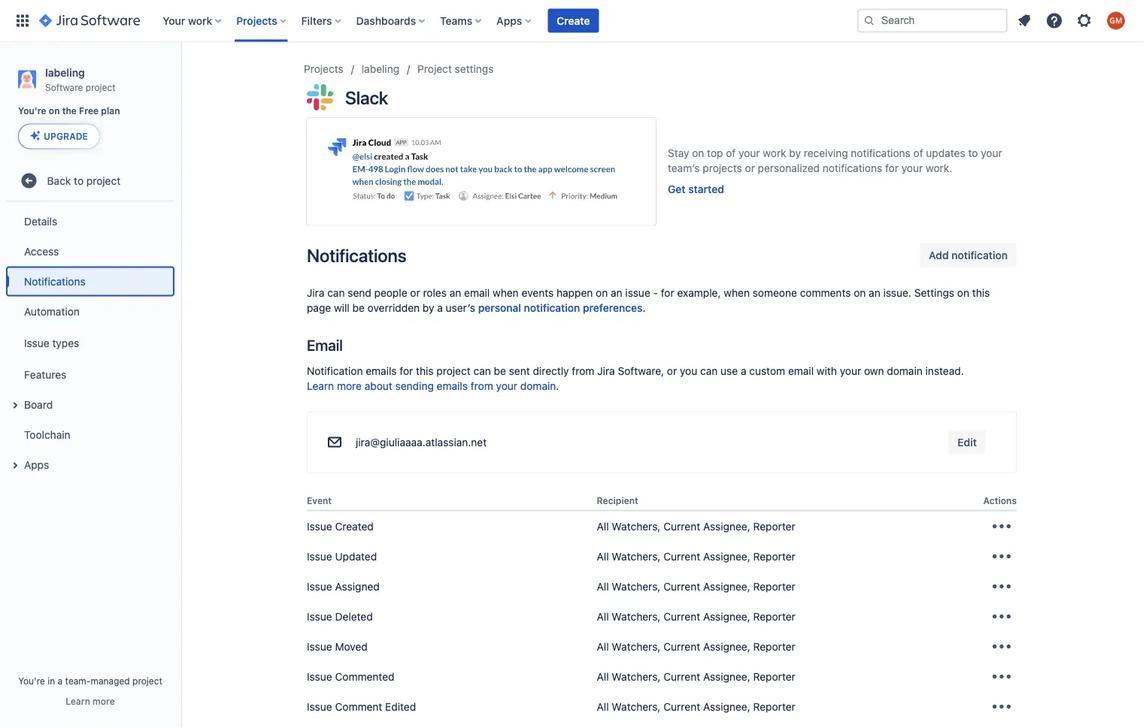 Task type: vqa. For each thing, say whether or not it's contained in the screenshot.
Move this page image
no



Task type: describe. For each thing, give the bounding box(es) containing it.
recipient
[[597, 496, 638, 506]]

watchers, for issue commented
[[612, 671, 661, 683]]

projects link
[[304, 60, 344, 78]]

moved
[[335, 641, 368, 653]]

notification for add
[[952, 249, 1008, 261]]

projects for projects popup button
[[236, 14, 277, 27]]

learn more about sending emails from your domain button
[[307, 379, 556, 394]]

for inside stay on top of your work by receiving notifications of updates to your team's projects or personalized notifications for your work.
[[885, 162, 899, 175]]

current for issue updated
[[663, 551, 700, 563]]

your work
[[163, 14, 212, 27]]

issue for issue assigned
[[307, 581, 332, 593]]

add notification
[[929, 249, 1008, 261]]

instead.
[[925, 365, 964, 377]]

all for issue deleted
[[597, 611, 609, 623]]

receiving
[[804, 147, 848, 160]]

issue for issue types
[[24, 337, 49, 349]]

current for issue assigned
[[663, 581, 700, 593]]

automation
[[24, 305, 80, 318]]

reporter for issue updated
[[753, 551, 796, 563]]

settings
[[914, 287, 954, 299]]

back
[[47, 174, 71, 187]]

created
[[335, 521, 374, 533]]

project up details link
[[86, 174, 121, 187]]

this inside jira can send people or roles an email when events happen on an issue - for example, when someone comments on an issue. settings on this page will be overridden by a user's
[[972, 287, 990, 299]]

notifications image
[[1015, 12, 1033, 30]]

expand image for apps
[[6, 457, 24, 475]]

Search field
[[857, 9, 1008, 33]]

-
[[653, 287, 658, 299]]

team's
[[668, 162, 700, 175]]

be inside notification emails for this project can be sent directly from jira software, or you can use a custom email with your own domain instead. learn more about sending emails from your domain .
[[494, 365, 506, 377]]

all for issue created
[[597, 521, 609, 533]]

teams
[[440, 14, 472, 27]]

someone
[[753, 287, 797, 299]]

notification actions image for issue moved
[[990, 635, 1014, 659]]

create button
[[548, 9, 599, 33]]

work.
[[926, 162, 952, 175]]

free
[[79, 106, 99, 116]]

overridden
[[367, 302, 420, 314]]

apps inside popup button
[[496, 14, 522, 27]]

all watchers, current assignee, reporter for issue deleted
[[597, 611, 796, 623]]

details
[[24, 215, 57, 227]]

0 vertical spatial emails
[[366, 365, 397, 377]]

project inside notification emails for this project can be sent directly from jira software, or you can use a custom email with your own domain instead. learn more about sending emails from your domain .
[[436, 365, 471, 377]]

access
[[24, 245, 59, 258]]

by inside stay on top of your work by receiving notifications of updates to your team's projects or personalized notifications for your work.
[[789, 147, 801, 160]]

1 horizontal spatial .
[[643, 302, 646, 314]]

project
[[418, 63, 452, 75]]

you're in a team-managed project
[[18, 676, 162, 687]]

dashboards button
[[352, 9, 431, 33]]

assignee, for issue comment edited
[[703, 701, 750, 713]]

slack
[[345, 87, 388, 108]]

you're for you're on the free plan
[[18, 106, 46, 116]]

events
[[522, 287, 554, 299]]

get started link
[[668, 182, 724, 197]]

issue assigned
[[307, 581, 380, 593]]

work inside dropdown button
[[188, 14, 212, 27]]

apps button
[[492, 9, 537, 33]]

learn more
[[66, 696, 115, 707]]

project settings link
[[418, 60, 494, 78]]

toolchain link
[[6, 420, 174, 450]]

issue moved
[[307, 641, 368, 653]]

can inside jira can send people or roles an email when events happen on an issue - for example, when someone comments on an issue. settings on this page will be overridden by a user's
[[327, 287, 345, 299]]

on left the the
[[49, 106, 60, 116]]

project settings
[[418, 63, 494, 75]]

watchers, for issue deleted
[[612, 611, 661, 623]]

stay on top of your work by receiving notifications of updates to your team's projects or personalized notifications for your work.
[[668, 147, 1002, 175]]

labeling software project
[[45, 66, 116, 92]]

work inside stay on top of your work by receiving notifications of updates to your team's projects or personalized notifications for your work.
[[763, 147, 786, 160]]

apps button
[[6, 450, 174, 480]]

filters button
[[297, 9, 347, 33]]

assignee, for issue deleted
[[703, 611, 750, 623]]

your up projects
[[739, 147, 760, 160]]

your profile and settings image
[[1107, 12, 1125, 30]]

2 of from the left
[[913, 147, 923, 160]]

1 horizontal spatial emails
[[437, 380, 468, 392]]

watchers, for issue comment edited
[[612, 701, 661, 713]]

issue for issue updated
[[307, 551, 332, 563]]

reporter for issue commented
[[753, 671, 796, 683]]

example,
[[677, 287, 721, 299]]

learn inside notification emails for this project can be sent directly from jira software, or you can use a custom email with your own domain instead. learn more about sending emails from your domain .
[[307, 380, 334, 392]]

or inside stay on top of your work by receiving notifications of updates to your team's projects or personalized notifications for your work.
[[745, 162, 755, 175]]

issue for issue deleted
[[307, 611, 332, 623]]

current for issue moved
[[663, 641, 700, 653]]

software
[[45, 82, 83, 92]]

by inside jira can send people or roles an email when events happen on an issue - for example, when someone comments on an issue. settings on this page will be overridden by a user's
[[423, 302, 434, 314]]

reporter for issue deleted
[[753, 611, 796, 623]]

back to project
[[47, 174, 121, 187]]

all watchers, current assignee, reporter for issue comment edited
[[597, 701, 796, 713]]

stay
[[668, 147, 689, 160]]

notification for personal
[[524, 302, 580, 314]]

about
[[365, 380, 392, 392]]

or inside notification emails for this project can be sent directly from jira software, or you can use a custom email with your own domain instead. learn more about sending emails from your domain .
[[667, 365, 677, 377]]

access link
[[6, 236, 174, 266]]

notification actions image for issue created
[[990, 515, 1014, 539]]

1 vertical spatial notifications
[[823, 162, 882, 175]]

issue for issue comment edited
[[307, 701, 332, 713]]

your left work.
[[902, 162, 923, 175]]

labeling link
[[362, 60, 399, 78]]

more inside button
[[93, 696, 115, 707]]

assignee, for issue updated
[[703, 551, 750, 563]]

sidebar navigation image
[[164, 60, 197, 90]]

issue updated
[[307, 551, 377, 563]]

1 vertical spatial to
[[74, 174, 84, 187]]

happen
[[557, 287, 593, 299]]

watchers, for issue updated
[[612, 551, 661, 563]]

current for issue comment edited
[[663, 701, 700, 713]]

all for issue assigned
[[597, 581, 609, 593]]

reporter for issue comment edited
[[753, 701, 796, 713]]

updates
[[926, 147, 965, 160]]

on right comments
[[854, 287, 866, 299]]

issue commented
[[307, 671, 394, 683]]

0 horizontal spatial domain
[[520, 380, 556, 392]]

reporter for issue moved
[[753, 641, 796, 653]]

assignee, for issue created
[[703, 521, 750, 533]]

event
[[307, 496, 332, 506]]

personal notification preferences link
[[478, 300, 643, 315]]

automation link
[[6, 297, 174, 327]]

upgrade
[[44, 131, 88, 142]]

watchers, for issue created
[[612, 521, 661, 533]]

current for issue commented
[[663, 671, 700, 683]]

own
[[864, 365, 884, 377]]

issue deleted
[[307, 611, 373, 623]]

1 of from the left
[[726, 147, 736, 160]]

teams button
[[436, 9, 487, 33]]

labeling for labeling software project
[[45, 66, 85, 79]]

filters
[[301, 14, 332, 27]]

learn more button
[[66, 696, 115, 708]]

issue created
[[307, 521, 374, 533]]

user's
[[446, 302, 475, 314]]

you're for you're in a team-managed project
[[18, 676, 45, 687]]

upgrade button
[[19, 124, 99, 148]]

1 horizontal spatial from
[[572, 365, 594, 377]]

edit button
[[949, 431, 986, 455]]

reporter for issue assigned
[[753, 581, 796, 593]]

watchers, for issue assigned
[[612, 581, 661, 593]]

dashboards
[[356, 14, 416, 27]]

types
[[52, 337, 79, 349]]

your right updates
[[981, 147, 1002, 160]]

custom
[[749, 365, 785, 377]]

will
[[334, 302, 350, 314]]

2 vertical spatial a
[[58, 676, 63, 687]]

all for issue moved
[[597, 641, 609, 653]]

this inside notification emails for this project can be sent directly from jira software, or you can use a custom email with your own domain instead. learn more about sending emails from your domain .
[[416, 365, 434, 377]]

on inside stay on top of your work by receiving notifications of updates to your team's projects or personalized notifications for your work.
[[692, 147, 704, 160]]

projects
[[703, 162, 742, 175]]

slack logo image
[[307, 84, 333, 111]]

the
[[62, 106, 77, 116]]

issue types link
[[6, 327, 174, 360]]

group containing details
[[6, 202, 174, 485]]



Task type: locate. For each thing, give the bounding box(es) containing it.
1 horizontal spatial more
[[337, 380, 362, 392]]

1 horizontal spatial an
[[611, 287, 622, 299]]

personal notification preferences .
[[478, 302, 646, 314]]

2 assignee, from the top
[[703, 551, 750, 563]]

notification down events
[[524, 302, 580, 314]]

0 vertical spatial or
[[745, 162, 755, 175]]

issue left the deleted
[[307, 611, 332, 623]]

comments
[[800, 287, 851, 299]]

jira@giuliaaaa.atlassian.net
[[356, 436, 487, 449]]

can up will
[[327, 287, 345, 299]]

all watchers, current assignee, reporter for issue commented
[[597, 671, 796, 683]]

personalized
[[758, 162, 820, 175]]

current for issue deleted
[[663, 611, 700, 623]]

6 assignee, from the top
[[703, 671, 750, 683]]

0 horizontal spatial work
[[188, 14, 212, 27]]

expand image down features
[[6, 397, 24, 415]]

5 all watchers, current assignee, reporter from the top
[[597, 641, 796, 653]]

be inside jira can send people or roles an email when events happen on an issue - for example, when someone comments on an issue. settings on this page will be overridden by a user's
[[352, 302, 365, 314]]

all for issue commented
[[597, 671, 609, 683]]

1 vertical spatial projects
[[304, 63, 344, 75]]

a right in
[[58, 676, 63, 687]]

of left updates
[[913, 147, 923, 160]]

started
[[688, 183, 724, 196]]

0 horizontal spatial emails
[[366, 365, 397, 377]]

all watchers, current assignee, reporter for issue assigned
[[597, 581, 796, 593]]

0 horizontal spatial to
[[74, 174, 84, 187]]

0 horizontal spatial a
[[58, 676, 63, 687]]

to inside stay on top of your work by receiving notifications of updates to your team's projects or personalized notifications for your work.
[[968, 147, 978, 160]]

you're up the upgrade button
[[18, 106, 46, 116]]

0 horizontal spatial apps
[[24, 459, 49, 471]]

email icon image
[[326, 434, 344, 452]]

1 horizontal spatial notification
[[952, 249, 1008, 261]]

issue
[[24, 337, 49, 349], [307, 521, 332, 533], [307, 551, 332, 563], [307, 581, 332, 593], [307, 611, 332, 623], [307, 641, 332, 653], [307, 671, 332, 683], [307, 701, 332, 713]]

jira can send people or roles an email when events happen on an issue - for example, when someone comments on an issue. settings on this page will be overridden by a user's
[[307, 287, 990, 314]]

expand image inside apps button
[[6, 457, 24, 475]]

6 all from the top
[[597, 671, 609, 683]]

2 when from the left
[[724, 287, 750, 299]]

your down sent
[[496, 380, 517, 392]]

0 vertical spatial be
[[352, 302, 365, 314]]

a
[[437, 302, 443, 314], [741, 365, 746, 377], [58, 676, 63, 687]]

1 vertical spatial or
[[410, 287, 420, 299]]

5 reporter from the top
[[753, 641, 796, 653]]

actions
[[983, 496, 1017, 506]]

or left 'roles'
[[410, 287, 420, 299]]

0 horizontal spatial projects
[[236, 14, 277, 27]]

watchers, for issue moved
[[612, 641, 661, 653]]

1 vertical spatial learn
[[66, 696, 90, 707]]

0 horizontal spatial jira
[[307, 287, 324, 299]]

issue inside group
[[24, 337, 49, 349]]

board
[[24, 399, 53, 411]]

work up personalized
[[763, 147, 786, 160]]

2 you're from the top
[[18, 676, 45, 687]]

sent
[[509, 365, 530, 377]]

0 horizontal spatial from
[[471, 380, 493, 392]]

notifications
[[307, 245, 406, 266], [24, 275, 85, 288]]

1 horizontal spatial by
[[789, 147, 801, 160]]

email left with
[[788, 365, 814, 377]]

0 vertical spatial to
[[968, 147, 978, 160]]

your left own
[[840, 365, 861, 377]]

1 horizontal spatial for
[[661, 287, 674, 299]]

0 vertical spatial expand image
[[6, 397, 24, 415]]

features link
[[6, 360, 174, 390]]

3 current from the top
[[663, 581, 700, 593]]

notification actions image for issue commented
[[990, 665, 1014, 689]]

from
[[572, 365, 594, 377], [471, 380, 493, 392]]

issue left updated
[[307, 551, 332, 563]]

projects for 'projects' link on the left of the page
[[304, 63, 344, 75]]

can left use
[[700, 365, 718, 377]]

apps inside button
[[24, 459, 49, 471]]

add
[[929, 249, 949, 261]]

you
[[680, 365, 697, 377]]

this up learn more about sending emails from your domain button
[[416, 365, 434, 377]]

when
[[493, 287, 519, 299], [724, 287, 750, 299]]

by up personalized
[[789, 147, 801, 160]]

1 all watchers, current assignee, reporter from the top
[[597, 521, 796, 533]]

1 horizontal spatial jira
[[597, 365, 615, 377]]

project right managed
[[132, 676, 162, 687]]

all watchers, current assignee, reporter for issue created
[[597, 521, 796, 533]]

project up the plan
[[86, 82, 116, 92]]

when right "example,"
[[724, 287, 750, 299]]

0 vertical spatial projects
[[236, 14, 277, 27]]

expand image for board
[[6, 397, 24, 415]]

issue for issue created
[[307, 521, 332, 533]]

settings
[[455, 63, 494, 75]]

an up preferences
[[611, 287, 622, 299]]

for left work.
[[885, 162, 899, 175]]

3 reporter from the top
[[753, 581, 796, 593]]

more
[[337, 380, 362, 392], [93, 696, 115, 707]]

for right the -
[[661, 287, 674, 299]]

1 current from the top
[[663, 521, 700, 533]]

1 horizontal spatial domain
[[887, 365, 923, 377]]

1 vertical spatial expand image
[[6, 457, 24, 475]]

1 horizontal spatial email
[[788, 365, 814, 377]]

issue left types
[[24, 337, 49, 349]]

notifications right receiving
[[851, 147, 911, 160]]

6 current from the top
[[663, 671, 700, 683]]

reporter for issue created
[[753, 521, 796, 533]]

of right top
[[726, 147, 736, 160]]

you're
[[18, 106, 46, 116], [18, 676, 45, 687]]

assignee, for issue assigned
[[703, 581, 750, 593]]

1 vertical spatial a
[[741, 365, 746, 377]]

all watchers, current assignee, reporter
[[597, 521, 796, 533], [597, 551, 796, 563], [597, 581, 796, 593], [597, 611, 796, 623], [597, 641, 796, 653], [597, 671, 796, 683], [597, 701, 796, 713]]

0 horizontal spatial of
[[726, 147, 736, 160]]

notification inside button
[[952, 249, 1008, 261]]

from right sending
[[471, 380, 493, 392]]

0 vertical spatial learn
[[307, 380, 334, 392]]

all
[[597, 521, 609, 533], [597, 551, 609, 563], [597, 581, 609, 593], [597, 611, 609, 623], [597, 641, 609, 653], [597, 671, 609, 683], [597, 701, 609, 713]]

comment
[[335, 701, 382, 713]]

be left sent
[[494, 365, 506, 377]]

domain right own
[[887, 365, 923, 377]]

in
[[48, 676, 55, 687]]

top
[[707, 147, 723, 160]]

2 horizontal spatial can
[[700, 365, 718, 377]]

notifications down receiving
[[823, 162, 882, 175]]

jira inside notification emails for this project can be sent directly from jira software, or you can use a custom email with your own domain instead. learn more about sending emails from your domain .
[[597, 365, 615, 377]]

4 all watchers, current assignee, reporter from the top
[[597, 611, 796, 623]]

1 expand image from the top
[[6, 397, 24, 415]]

2 reporter from the top
[[753, 551, 796, 563]]

7 assignee, from the top
[[703, 701, 750, 713]]

3 watchers, from the top
[[612, 581, 661, 593]]

1 horizontal spatial when
[[724, 287, 750, 299]]

emails right sending
[[437, 380, 468, 392]]

7 current from the top
[[663, 701, 700, 713]]

issue for issue commented
[[307, 671, 332, 683]]

projects left filters
[[236, 14, 277, 27]]

all for issue comment edited
[[597, 701, 609, 713]]

1 horizontal spatial notifications
[[307, 245, 406, 266]]

1 reporter from the top
[[753, 521, 796, 533]]

0 horizontal spatial can
[[327, 287, 345, 299]]

search image
[[863, 15, 875, 27]]

0 vertical spatial domain
[[887, 365, 923, 377]]

work right your
[[188, 14, 212, 27]]

5 notification actions image from the top
[[990, 665, 1014, 689]]

learn inside button
[[66, 696, 90, 707]]

0 vertical spatial jira
[[307, 287, 324, 299]]

projects inside popup button
[[236, 14, 277, 27]]

when up personal
[[493, 287, 519, 299]]

software,
[[618, 365, 664, 377]]

issue left comment
[[307, 701, 332, 713]]

1 vertical spatial domain
[[520, 380, 556, 392]]

7 watchers, from the top
[[612, 701, 661, 713]]

learn
[[307, 380, 334, 392], [66, 696, 90, 707]]

to right updates
[[968, 147, 978, 160]]

notification
[[307, 365, 363, 377]]

0 horizontal spatial be
[[352, 302, 365, 314]]

be down send
[[352, 302, 365, 314]]

of
[[726, 147, 736, 160], [913, 147, 923, 160]]

domain down 'directly'
[[520, 380, 556, 392]]

0 vertical spatial notifications
[[851, 147, 911, 160]]

4 reporter from the top
[[753, 611, 796, 623]]

for up sending
[[400, 365, 413, 377]]

3 all watchers, current assignee, reporter from the top
[[597, 581, 796, 593]]

2 expand image from the top
[[6, 457, 24, 475]]

2 current from the top
[[663, 551, 700, 563]]

1 horizontal spatial or
[[667, 365, 677, 377]]

a inside notification emails for this project can be sent directly from jira software, or you can use a custom email with your own domain instead. learn more about sending emails from your domain .
[[741, 365, 746, 377]]

notifications inside group
[[24, 275, 85, 288]]

by down 'roles'
[[423, 302, 434, 314]]

more down managed
[[93, 696, 115, 707]]

0 vertical spatial a
[[437, 302, 443, 314]]

7 reporter from the top
[[753, 701, 796, 713]]

1 notification actions image from the top
[[990, 515, 1014, 539]]

notification right add
[[952, 249, 1008, 261]]

or left "you"
[[667, 365, 677, 377]]

for inside notification emails for this project can be sent directly from jira software, or you can use a custom email with your own domain instead. learn more about sending emails from your domain .
[[400, 365, 413, 377]]

1 horizontal spatial this
[[972, 287, 990, 299]]

on left top
[[692, 147, 704, 160]]

a right use
[[741, 365, 746, 377]]

issue.
[[883, 287, 911, 299]]

notification actions image
[[990, 545, 1014, 569]]

current
[[663, 521, 700, 533], [663, 551, 700, 563], [663, 581, 700, 593], [663, 611, 700, 623], [663, 641, 700, 653], [663, 671, 700, 683], [663, 701, 700, 713]]

apps right teams popup button
[[496, 14, 522, 27]]

6 notification actions image from the top
[[990, 695, 1014, 719]]

directly
[[533, 365, 569, 377]]

on up preferences
[[596, 287, 608, 299]]

1 vertical spatial work
[[763, 147, 786, 160]]

1 horizontal spatial of
[[913, 147, 923, 160]]

add notification button
[[920, 243, 1017, 267]]

1 horizontal spatial can
[[473, 365, 491, 377]]

1 vertical spatial for
[[661, 287, 674, 299]]

1 horizontal spatial to
[[968, 147, 978, 160]]

3 an from the left
[[869, 287, 880, 299]]

1 vertical spatial .
[[556, 380, 559, 392]]

1 vertical spatial from
[[471, 380, 493, 392]]

0 vertical spatial apps
[[496, 14, 522, 27]]

4 watchers, from the top
[[612, 611, 661, 623]]

4 current from the top
[[663, 611, 700, 623]]

edit
[[958, 436, 977, 449]]

2 vertical spatial or
[[667, 365, 677, 377]]

people
[[374, 287, 407, 299]]

0 horizontal spatial learn
[[66, 696, 90, 707]]

banner
[[0, 0, 1143, 42]]

learn down team-
[[66, 696, 90, 707]]

by
[[789, 147, 801, 160], [423, 302, 434, 314]]

0 horizontal spatial for
[[400, 365, 413, 377]]

board button
[[6, 390, 174, 420]]

1 vertical spatial emails
[[437, 380, 468, 392]]

notification emails for this project can be sent directly from jira software, or you can use a custom email with your own domain instead. learn more about sending emails from your domain .
[[307, 365, 964, 392]]

your work button
[[158, 9, 227, 33]]

edited
[[385, 701, 416, 713]]

commented
[[335, 671, 394, 683]]

1 you're from the top
[[18, 106, 46, 116]]

1 vertical spatial by
[[423, 302, 434, 314]]

email up user's
[[464, 287, 490, 299]]

2 all from the top
[[597, 551, 609, 563]]

1 horizontal spatial work
[[763, 147, 786, 160]]

a inside jira can send people or roles an email when events happen on an issue - for example, when someone comments on an issue. settings on this page will be overridden by a user's
[[437, 302, 443, 314]]

domain
[[887, 365, 923, 377], [520, 380, 556, 392]]

2 horizontal spatial or
[[745, 162, 755, 175]]

0 horizontal spatial this
[[416, 365, 434, 377]]

2 horizontal spatial for
[[885, 162, 899, 175]]

3 all from the top
[[597, 581, 609, 593]]

a down 'roles'
[[437, 302, 443, 314]]

1 horizontal spatial a
[[437, 302, 443, 314]]

project inside labeling software project
[[86, 82, 116, 92]]

you're left in
[[18, 676, 45, 687]]

issue types
[[24, 337, 79, 349]]

notifications link
[[6, 266, 174, 297]]

use
[[721, 365, 738, 377]]

preferences
[[583, 302, 643, 314]]

. down 'directly'
[[556, 380, 559, 392]]

get started
[[668, 183, 724, 196]]

or inside jira can send people or roles an email when events happen on an issue - for example, when someone comments on an issue. settings on this page will be overridden by a user's
[[410, 287, 420, 299]]

1 horizontal spatial projects
[[304, 63, 344, 75]]

2 watchers, from the top
[[612, 551, 661, 563]]

0 vertical spatial notification
[[952, 249, 1008, 261]]

3 assignee, from the top
[[703, 581, 750, 593]]

2 an from the left
[[611, 287, 622, 299]]

managed
[[91, 676, 130, 687]]

1 all from the top
[[597, 521, 609, 533]]

2 all watchers, current assignee, reporter from the top
[[597, 551, 796, 563]]

issue down event
[[307, 521, 332, 533]]

notification actions image for issue assigned
[[990, 575, 1014, 599]]

plan
[[101, 106, 120, 116]]

1 vertical spatial jira
[[597, 365, 615, 377]]

group
[[6, 202, 174, 485]]

1 vertical spatial apps
[[24, 459, 49, 471]]

notification actions image for issue deleted
[[990, 605, 1014, 629]]

expand image inside board button
[[6, 397, 24, 415]]

notification actions image for issue comment edited
[[990, 695, 1014, 719]]

email inside notification emails for this project can be sent directly from jira software, or you can use a custom email with your own domain instead. learn more about sending emails from your domain .
[[788, 365, 814, 377]]

assignee, for issue commented
[[703, 671, 750, 683]]

0 horizontal spatial by
[[423, 302, 434, 314]]

1 when from the left
[[493, 287, 519, 299]]

labeling for labeling
[[362, 63, 399, 75]]

on right settings
[[957, 287, 969, 299]]

your
[[163, 14, 185, 27]]

or right projects
[[745, 162, 755, 175]]

6 reporter from the top
[[753, 671, 796, 683]]

jira issue preview in slack image
[[307, 118, 656, 225]]

notification actions image
[[990, 515, 1014, 539], [990, 575, 1014, 599], [990, 605, 1014, 629], [990, 635, 1014, 659], [990, 665, 1014, 689], [990, 695, 1014, 719]]

projects up "slack logo"
[[304, 63, 344, 75]]

help image
[[1045, 12, 1063, 30]]

0 vertical spatial by
[[789, 147, 801, 160]]

6 watchers, from the top
[[612, 671, 661, 683]]

. down issue on the top right of page
[[643, 302, 646, 314]]

expand image down toolchain
[[6, 457, 24, 475]]

from right 'directly'
[[572, 365, 594, 377]]

project up learn more about sending emails from your domain button
[[436, 365, 471, 377]]

more inside notification emails for this project can be sent directly from jira software, or you can use a custom email with your own domain instead. learn more about sending emails from your domain .
[[337, 380, 362, 392]]

1 horizontal spatial apps
[[496, 14, 522, 27]]

email inside jira can send people or roles an email when events happen on an issue - for example, when someone comments on an issue. settings on this page will be overridden by a user's
[[464, 287, 490, 299]]

labeling up software
[[45, 66, 85, 79]]

primary element
[[9, 0, 857, 42]]

jira software image
[[39, 12, 140, 30], [39, 12, 140, 30]]

4 all from the top
[[597, 611, 609, 623]]

back to project link
[[6, 166, 174, 196]]

you're on the free plan
[[18, 106, 120, 116]]

to right back in the top of the page
[[74, 174, 84, 187]]

2 horizontal spatial an
[[869, 287, 880, 299]]

email
[[464, 287, 490, 299], [788, 365, 814, 377]]

settings image
[[1075, 12, 1093, 30]]

labeling inside labeling software project
[[45, 66, 85, 79]]

labeling up slack
[[362, 63, 399, 75]]

for inside jira can send people or roles an email when events happen on an issue - for example, when someone comments on an issue. settings on this page will be overridden by a user's
[[661, 287, 674, 299]]

apps down toolchain
[[24, 459, 49, 471]]

on
[[49, 106, 60, 116], [692, 147, 704, 160], [596, 287, 608, 299], [854, 287, 866, 299], [957, 287, 969, 299]]

0 horizontal spatial email
[[464, 287, 490, 299]]

issue up issue deleted
[[307, 581, 332, 593]]

7 all from the top
[[597, 701, 609, 713]]

more down notification
[[337, 380, 362, 392]]

0 vertical spatial you're
[[18, 106, 46, 116]]

0 vertical spatial .
[[643, 302, 646, 314]]

features
[[24, 368, 66, 381]]

2 vertical spatial for
[[400, 365, 413, 377]]

all watchers, current assignee, reporter for issue updated
[[597, 551, 796, 563]]

emails up about
[[366, 365, 397, 377]]

2 notification actions image from the top
[[990, 575, 1014, 599]]

jira inside jira can send people or roles an email when events happen on an issue - for example, when someone comments on an issue. settings on this page will be overridden by a user's
[[307, 287, 324, 299]]

0 horizontal spatial notification
[[524, 302, 580, 314]]

1 vertical spatial this
[[416, 365, 434, 377]]

0 horizontal spatial when
[[493, 287, 519, 299]]

this down add notification button in the right top of the page
[[972, 287, 990, 299]]

1 horizontal spatial learn
[[307, 380, 334, 392]]

issue for issue moved
[[307, 641, 332, 653]]

5 assignee, from the top
[[703, 641, 750, 653]]

roles
[[423, 287, 447, 299]]

0 horizontal spatial .
[[556, 380, 559, 392]]

2 horizontal spatial a
[[741, 365, 746, 377]]

0 vertical spatial more
[[337, 380, 362, 392]]

create
[[557, 14, 590, 27]]

1 assignee, from the top
[[703, 521, 750, 533]]

jira up the page
[[307, 287, 324, 299]]

deleted
[[335, 611, 373, 623]]

banner containing your work
[[0, 0, 1143, 42]]

learn down notification
[[307, 380, 334, 392]]

1 vertical spatial notification
[[524, 302, 580, 314]]

assignee, for issue moved
[[703, 641, 750, 653]]

be
[[352, 302, 365, 314], [494, 365, 506, 377]]

1 vertical spatial notifications
[[24, 275, 85, 288]]

0 vertical spatial email
[[464, 287, 490, 299]]

0 vertical spatial from
[[572, 365, 594, 377]]

notifications up send
[[307, 245, 406, 266]]

0 horizontal spatial an
[[450, 287, 461, 299]]

can left sent
[[473, 365, 491, 377]]

updated
[[335, 551, 377, 563]]

4 assignee, from the top
[[703, 611, 750, 623]]

1 horizontal spatial be
[[494, 365, 506, 377]]

1 horizontal spatial labeling
[[362, 63, 399, 75]]

an left issue.
[[869, 287, 880, 299]]

1 an from the left
[[450, 287, 461, 299]]

0 vertical spatial notifications
[[307, 245, 406, 266]]

5 current from the top
[[663, 641, 700, 653]]

expand image
[[6, 397, 24, 415], [6, 457, 24, 475]]

details link
[[6, 206, 174, 236]]

0 vertical spatial for
[[885, 162, 899, 175]]

5 all from the top
[[597, 641, 609, 653]]

email
[[307, 337, 343, 354]]

all for issue updated
[[597, 551, 609, 563]]

personal
[[478, 302, 521, 314]]

0 horizontal spatial labeling
[[45, 66, 85, 79]]

jira left software,
[[597, 365, 615, 377]]

issue left moved
[[307, 641, 332, 653]]

toolchain
[[24, 429, 70, 441]]

0 horizontal spatial notifications
[[24, 275, 85, 288]]

. inside notification emails for this project can be sent directly from jira software, or you can use a custom email with your own domain instead. learn more about sending emails from your domain .
[[556, 380, 559, 392]]

0 vertical spatial work
[[188, 14, 212, 27]]

this
[[972, 287, 990, 299], [416, 365, 434, 377]]

1 vertical spatial you're
[[18, 676, 45, 687]]

appswitcher icon image
[[14, 12, 32, 30]]

projects button
[[232, 9, 292, 33]]

an up user's
[[450, 287, 461, 299]]

current for issue created
[[663, 521, 700, 533]]

1 watchers, from the top
[[612, 521, 661, 533]]

6 all watchers, current assignee, reporter from the top
[[597, 671, 796, 683]]

notifications up "automation"
[[24, 275, 85, 288]]

3 notification actions image from the top
[[990, 605, 1014, 629]]

5 watchers, from the top
[[612, 641, 661, 653]]

1 vertical spatial email
[[788, 365, 814, 377]]

issue down issue moved
[[307, 671, 332, 683]]

0 vertical spatial this
[[972, 287, 990, 299]]

4 notification actions image from the top
[[990, 635, 1014, 659]]

assigned
[[335, 581, 380, 593]]

7 all watchers, current assignee, reporter from the top
[[597, 701, 796, 713]]

all watchers, current assignee, reporter for issue moved
[[597, 641, 796, 653]]



